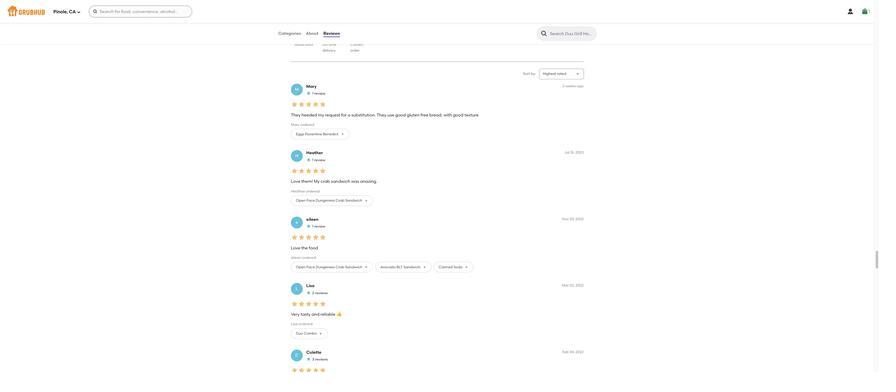 Task type: vqa. For each thing, say whether or not it's contained in the screenshot.
mi at the left bottom of page
no



Task type: locate. For each thing, give the bounding box(es) containing it.
0 vertical spatial face
[[306, 199, 315, 203]]

about
[[306, 31, 318, 36]]

open face dungeness crab sandwich button up 2 reviews
[[291, 262, 373, 273]]

1 vertical spatial food
[[309, 246, 318, 251]]

svg image
[[861, 8, 869, 15], [93, 9, 98, 14]]

face down heather ordered:
[[306, 199, 315, 203]]

review for heather
[[314, 158, 325, 162]]

1 review from the top
[[314, 92, 325, 96]]

anazing.
[[360, 179, 377, 184]]

order
[[350, 48, 360, 53]]

1 horizontal spatial mary
[[306, 84, 317, 89]]

they
[[291, 113, 301, 118], [377, 113, 386, 118]]

0 vertical spatial eileen
[[306, 217, 318, 222]]

svg image left 1 button
[[847, 8, 854, 15]]

search icon image
[[541, 30, 548, 37]]

1 2022 from the top
[[576, 217, 584, 221]]

star icon image
[[295, 15, 303, 23], [303, 15, 311, 23], [311, 15, 319, 23], [319, 15, 328, 23], [328, 15, 336, 23], [306, 91, 311, 96], [291, 101, 298, 108], [298, 101, 305, 108], [305, 101, 312, 108], [312, 101, 319, 108], [319, 101, 326, 108], [306, 157, 311, 162], [291, 168, 298, 175], [298, 168, 305, 175], [305, 168, 312, 175], [312, 168, 319, 175], [319, 168, 326, 175], [306, 224, 311, 229], [291, 234, 298, 241], [298, 234, 305, 241], [305, 234, 312, 241], [312, 234, 319, 241], [319, 234, 326, 241], [306, 291, 311, 295], [291, 301, 298, 308], [298, 301, 305, 308], [305, 301, 312, 308], [312, 301, 319, 308], [319, 301, 326, 308], [306, 357, 311, 362], [291, 367, 298, 372], [298, 367, 305, 372], [305, 367, 312, 372], [312, 367, 319, 372], [319, 367, 326, 372]]

ordered: down heeded
[[300, 123, 315, 127]]

food right the
[[309, 246, 318, 251]]

ordered:
[[300, 123, 315, 127], [306, 189, 320, 193], [302, 256, 317, 260], [299, 322, 313, 327]]

1 vertical spatial heather
[[291, 189, 305, 193]]

plus icon image inside eggs florentine benedict button
[[341, 133, 344, 136]]

1 vertical spatial dungeness
[[316, 265, 335, 269]]

1 dungeness from the top
[[316, 199, 335, 203]]

reviews right 3
[[315, 358, 328, 362]]

1 they from the left
[[291, 113, 301, 118]]

96 on time delivery
[[322, 36, 336, 53]]

review for eileen
[[314, 225, 325, 229]]

my
[[318, 113, 324, 118]]

Search Duo Grill House search field
[[550, 31, 595, 37]]

love the food
[[291, 246, 318, 251]]

my
[[314, 179, 320, 184]]

2022 right 02,
[[576, 284, 584, 288]]

face down eileen ordered:
[[306, 265, 315, 269]]

1 vertical spatial eileen
[[291, 256, 301, 260]]

sandwich
[[345, 199, 362, 203], [345, 265, 362, 269], [404, 265, 420, 269]]

177 ratings
[[295, 25, 315, 30]]

heeded
[[302, 113, 317, 118]]

2 right l
[[312, 291, 314, 295]]

1 love from the top
[[291, 179, 300, 184]]

1 review up the my
[[312, 158, 325, 162]]

1 review right e on the left bottom of page
[[312, 225, 325, 229]]

2 vertical spatial 2022
[[576, 350, 584, 354]]

plus icon image inside canned soda button
[[465, 266, 468, 269]]

0 vertical spatial review
[[314, 92, 325, 96]]

good
[[395, 113, 406, 118], [453, 113, 463, 118]]

0 horizontal spatial eileen
[[291, 256, 301, 260]]

review up my
[[314, 92, 325, 96]]

0 horizontal spatial 2
[[312, 291, 314, 295]]

Search for food, convenience, alcohol... search field
[[89, 6, 192, 17]]

benedict
[[323, 132, 338, 136]]

0 vertical spatial open face dungeness crab sandwich
[[296, 199, 362, 203]]

eileen down love the food in the bottom left of the page
[[291, 256, 301, 260]]

0 horizontal spatial lisa
[[291, 322, 298, 327]]

ordered: for the
[[302, 256, 317, 260]]

food inside 97 good food
[[305, 42, 313, 47]]

1 horizontal spatial lisa
[[306, 284, 315, 289]]

0 horizontal spatial they
[[291, 113, 301, 118]]

2 for 2 weeks ago
[[563, 84, 565, 88]]

1 review
[[312, 92, 325, 96], [312, 158, 325, 162], [312, 225, 325, 229]]

main navigation navigation
[[0, 0, 875, 23]]

review up the my
[[314, 158, 325, 162]]

correct order
[[350, 42, 364, 53]]

a
[[348, 113, 350, 118]]

nov
[[562, 217, 569, 221]]

weeks
[[565, 84, 576, 88]]

dungeness down crab
[[316, 199, 335, 203]]

2 vertical spatial 1 review
[[312, 225, 325, 229]]

3 1 review from the top
[[312, 225, 325, 229]]

heather right h
[[306, 151, 323, 156]]

2022 right the 03,
[[576, 217, 584, 221]]

ordered: for tasty
[[299, 322, 313, 327]]

plus icon image for avocado blt sandwich button on the bottom left of the page
[[423, 266, 426, 269]]

0 vertical spatial 1 review
[[312, 92, 325, 96]]

canned soda button
[[434, 262, 473, 273]]

1 horizontal spatial good
[[453, 113, 463, 118]]

1 crab from the top
[[336, 199, 344, 203]]

1 1 review from the top
[[312, 92, 325, 96]]

eileen right e on the left bottom of page
[[306, 217, 318, 222]]

duo combo button
[[291, 329, 328, 339]]

1 horizontal spatial heather
[[306, 151, 323, 156]]

reviews for colette
[[315, 358, 328, 362]]

1 vertical spatial reviews
[[315, 358, 328, 362]]

2 open face dungeness crab sandwich from the top
[[296, 265, 362, 269]]

plus icon image inside avocado blt sandwich button
[[423, 266, 426, 269]]

ordered: for heeded
[[300, 123, 315, 127]]

reviews up very tasty and reliable 👍
[[315, 291, 328, 295]]

very
[[291, 312, 300, 317]]

1 review up my
[[312, 92, 325, 96]]

ordered: for them!
[[306, 189, 320, 193]]

plus icon image right 'soda'
[[465, 266, 468, 269]]

2 love from the top
[[291, 246, 300, 251]]

2 crab from the top
[[336, 265, 344, 269]]

food for 97 good food
[[305, 42, 313, 47]]

0 vertical spatial reviews
[[315, 291, 328, 295]]

lisa down very on the bottom of page
[[291, 322, 298, 327]]

1
[[869, 9, 870, 14], [312, 92, 314, 96], [312, 158, 314, 162], [312, 225, 314, 229]]

👍
[[336, 312, 342, 317]]

1 vertical spatial crab
[[336, 265, 344, 269]]

1 vertical spatial mary
[[291, 123, 300, 127]]

love left the
[[291, 246, 300, 251]]

review right e on the left bottom of page
[[314, 225, 325, 229]]

2 face from the top
[[306, 265, 315, 269]]

lisa
[[306, 284, 315, 289], [291, 322, 298, 327]]

texture
[[464, 113, 479, 118]]

svg image right the ca
[[77, 10, 80, 14]]

2 weeks ago
[[563, 84, 584, 88]]

review
[[314, 92, 325, 96], [314, 158, 325, 162], [314, 225, 325, 229]]

they up mary ordered:
[[291, 113, 301, 118]]

plus icon image left canned
[[423, 266, 426, 269]]

mary right the m
[[306, 84, 317, 89]]

food right the 'good'
[[305, 42, 313, 47]]

love left them!
[[291, 179, 300, 184]]

0 vertical spatial food
[[305, 42, 313, 47]]

ordered: down the
[[302, 256, 317, 260]]

svg image
[[847, 8, 854, 15], [77, 10, 80, 14]]

open face dungeness crab sandwich down crab
[[296, 199, 362, 203]]

ordered: down the my
[[306, 189, 320, 193]]

by:
[[531, 72, 536, 76]]

2 review from the top
[[314, 158, 325, 162]]

0 horizontal spatial mary
[[291, 123, 300, 127]]

1 reviews from the top
[[315, 291, 328, 295]]

2
[[563, 84, 565, 88], [312, 291, 314, 295]]

0 vertical spatial open face dungeness crab sandwich button
[[291, 196, 373, 206]]

3 review from the top
[[314, 225, 325, 229]]

they left use
[[377, 113, 386, 118]]

1 vertical spatial 2
[[312, 291, 314, 295]]

2 1 review from the top
[[312, 158, 325, 162]]

plus icon image right combo
[[319, 332, 323, 336]]

3 2022 from the top
[[576, 350, 584, 354]]

lisa up 2 reviews
[[306, 284, 315, 289]]

heather
[[306, 151, 323, 156], [291, 189, 305, 193]]

0 vertical spatial dungeness
[[316, 199, 335, 203]]

1 vertical spatial review
[[314, 158, 325, 162]]

eileen for eileen ordered:
[[291, 256, 301, 260]]

1 vertical spatial open face dungeness crab sandwich
[[296, 265, 362, 269]]

open down eileen ordered:
[[296, 265, 306, 269]]

0 vertical spatial heather
[[306, 151, 323, 156]]

open face dungeness crab sandwich button down love them! my crab sandwich was anazing.
[[291, 196, 373, 206]]

1 vertical spatial 1 review
[[312, 158, 325, 162]]

colette
[[306, 350, 321, 355]]

2022
[[576, 217, 584, 221], [576, 284, 584, 288], [576, 350, 584, 354]]

1 for they heeded my request for a substitution. they use good gluten free bread, with good texture
[[312, 92, 314, 96]]

face for 2nd open face dungeness crab sandwich button from the top
[[306, 265, 315, 269]]

mary
[[306, 84, 317, 89], [291, 123, 300, 127]]

0 horizontal spatial good
[[395, 113, 406, 118]]

Sort by: field
[[543, 72, 566, 77]]

good right use
[[395, 113, 406, 118]]

1 review for heather
[[312, 158, 325, 162]]

duo
[[296, 332, 303, 336]]

1 vertical spatial love
[[291, 246, 300, 251]]

1 inside button
[[869, 9, 870, 14]]

open face dungeness crab sandwich down eileen ordered:
[[296, 265, 362, 269]]

heather down them!
[[291, 189, 305, 193]]

time
[[328, 42, 336, 47]]

plus icon image left avocado
[[365, 266, 368, 269]]

1 for love them! my crab sandwich was anazing.
[[312, 158, 314, 162]]

2 open from the top
[[296, 265, 306, 269]]

1 vertical spatial 2022
[[576, 284, 584, 288]]

good right with
[[453, 113, 463, 118]]

dungeness
[[316, 199, 335, 203], [316, 265, 335, 269]]

1 horizontal spatial svg image
[[847, 8, 854, 15]]

c
[[295, 353, 299, 358]]

mary up eggs
[[291, 123, 300, 127]]

1 good from the left
[[395, 113, 406, 118]]

jul
[[564, 151, 570, 155]]

open for first open face dungeness crab sandwich button from the top of the page
[[296, 199, 306, 203]]

0 vertical spatial lisa
[[306, 284, 315, 289]]

lisa for lisa
[[306, 284, 315, 289]]

ago
[[577, 84, 584, 88]]

1 face from the top
[[306, 199, 315, 203]]

1 open face dungeness crab sandwich button from the top
[[291, 196, 373, 206]]

2 reviews from the top
[[315, 358, 328, 362]]

0 vertical spatial crab
[[336, 199, 344, 203]]

plus icon image for canned soda button
[[465, 266, 468, 269]]

1 review for mary
[[312, 92, 325, 96]]

0 horizontal spatial svg image
[[93, 9, 98, 14]]

1 horizontal spatial eileen
[[306, 217, 318, 222]]

0 vertical spatial open
[[296, 199, 306, 203]]

eileen ordered:
[[291, 256, 317, 260]]

food
[[305, 42, 313, 47], [309, 246, 318, 251]]

2022 right 04,
[[576, 350, 584, 354]]

love
[[291, 179, 300, 184], [291, 246, 300, 251]]

m
[[295, 87, 299, 92]]

for
[[341, 113, 347, 118]]

highest rated
[[543, 72, 566, 76]]

1 horizontal spatial 2
[[563, 84, 565, 88]]

1 open from the top
[[296, 199, 306, 203]]

1 vertical spatial open
[[296, 265, 306, 269]]

combo
[[304, 332, 317, 336]]

0 vertical spatial mary
[[306, 84, 317, 89]]

2022 for very tasty and reliable 👍
[[576, 284, 584, 288]]

eileen
[[306, 217, 318, 222], [291, 256, 301, 260]]

dungeness down eileen ordered:
[[316, 265, 335, 269]]

1 vertical spatial face
[[306, 265, 315, 269]]

plus icon image right benedict
[[341, 133, 344, 136]]

use
[[387, 113, 394, 118]]

2 2022 from the top
[[576, 284, 584, 288]]

2 left weeks
[[563, 84, 565, 88]]

1 horizontal spatial they
[[377, 113, 386, 118]]

plus icon image inside duo combo button
[[319, 332, 323, 336]]

1 vertical spatial open face dungeness crab sandwich button
[[291, 262, 373, 273]]

0 vertical spatial love
[[291, 179, 300, 184]]

04,
[[570, 350, 575, 354]]

2 vertical spatial review
[[314, 225, 325, 229]]

eileen for eileen
[[306, 217, 318, 222]]

mary ordered:
[[291, 123, 315, 127]]

1 horizontal spatial svg image
[[861, 8, 869, 15]]

0 vertical spatial 2022
[[576, 217, 584, 221]]

ordered: up duo combo
[[299, 322, 313, 327]]

plus icon image
[[341, 133, 344, 136], [365, 199, 368, 203], [365, 266, 368, 269], [423, 266, 426, 269], [465, 266, 468, 269], [319, 332, 323, 336]]

reviews
[[315, 291, 328, 295], [315, 358, 328, 362]]

0 horizontal spatial heather
[[291, 189, 305, 193]]

1 vertical spatial lisa
[[291, 322, 298, 327]]

1 open face dungeness crab sandwich from the top
[[296, 199, 362, 203]]

97 good food
[[295, 36, 313, 47]]

0 vertical spatial 2
[[563, 84, 565, 88]]

open down heather ordered:
[[296, 199, 306, 203]]

face
[[306, 199, 315, 203], [306, 265, 315, 269]]

open face dungeness crab sandwich
[[296, 199, 362, 203], [296, 265, 362, 269]]

2 dungeness from the top
[[316, 265, 335, 269]]

2 open face dungeness crab sandwich button from the top
[[291, 262, 373, 273]]



Task type: describe. For each thing, give the bounding box(es) containing it.
canned soda
[[439, 265, 463, 269]]

highest
[[543, 72, 556, 76]]

reliable
[[320, 312, 335, 317]]

2 for 2 reviews
[[312, 291, 314, 295]]

reviews for lisa
[[315, 291, 328, 295]]

open for 2nd open face dungeness crab sandwich button from the top
[[296, 265, 306, 269]]

2 good from the left
[[453, 113, 463, 118]]

mary for mary ordered:
[[291, 123, 300, 127]]

categories button
[[278, 23, 301, 44]]

they heeded my request for a substitution. they use good gluten free bread, with good texture
[[291, 113, 479, 118]]

bread,
[[429, 113, 443, 118]]

canned
[[439, 265, 453, 269]]

3
[[312, 358, 314, 362]]

eggs florentine benedict
[[296, 132, 338, 136]]

mar 02, 2022
[[562, 284, 584, 288]]

eggs
[[296, 132, 304, 136]]

02,
[[570, 284, 575, 288]]

love them! my crab sandwich was anazing.
[[291, 179, 377, 184]]

lisa for lisa ordered:
[[291, 322, 298, 327]]

1 review for eileen
[[312, 225, 325, 229]]

and
[[312, 312, 320, 317]]

heather for heather
[[306, 151, 323, 156]]

15,
[[570, 151, 575, 155]]

feb 04, 2022
[[562, 350, 584, 354]]

1 button
[[861, 6, 870, 17]]

plus icon image down anazing.
[[365, 199, 368, 203]]

dungeness for first open face dungeness crab sandwich button from the top of the page
[[316, 199, 335, 203]]

3 reviews
[[312, 358, 328, 362]]

was
[[351, 179, 359, 184]]

1 for love the food
[[312, 225, 314, 229]]

pinole, ca
[[53, 9, 76, 14]]

them!
[[301, 179, 313, 184]]

eggs florentine benedict button
[[291, 129, 349, 140]]

crab
[[321, 179, 330, 184]]

soda
[[454, 265, 463, 269]]

love for love them! my crab sandwich was anazing.
[[291, 179, 300, 184]]

with
[[444, 113, 452, 118]]

food for love the food
[[309, 246, 318, 251]]

177
[[295, 25, 300, 30]]

review for mary
[[314, 92, 325, 96]]

good
[[295, 42, 304, 47]]

sort
[[523, 72, 530, 76]]

e
[[296, 220, 298, 225]]

face for first open face dungeness crab sandwich button from the top of the page
[[306, 199, 315, 203]]

free
[[421, 113, 428, 118]]

very tasty and reliable 👍
[[291, 312, 342, 317]]

caret down icon image
[[575, 72, 580, 76]]

reviews button
[[323, 23, 340, 44]]

96
[[322, 36, 327, 41]]

florentine
[[305, 132, 322, 136]]

tasty
[[301, 312, 311, 317]]

2 they from the left
[[377, 113, 386, 118]]

sandwich
[[331, 179, 350, 184]]

love for love the food
[[291, 246, 300, 251]]

pinole,
[[53, 9, 68, 14]]

heather for heather ordered:
[[291, 189, 305, 193]]

delivery
[[322, 48, 336, 53]]

sandwich inside button
[[404, 265, 420, 269]]

correct
[[350, 42, 364, 47]]

svg image inside 1 button
[[861, 8, 869, 15]]

03,
[[570, 217, 575, 221]]

plus icon image for duo combo button
[[319, 332, 323, 336]]

2023
[[576, 151, 584, 155]]

nov 03, 2022
[[562, 217, 584, 221]]

rated
[[557, 72, 566, 76]]

request
[[325, 113, 340, 118]]

sort by:
[[523, 72, 536, 76]]

duo combo
[[296, 332, 317, 336]]

avocado blt sandwich
[[380, 265, 420, 269]]

97
[[295, 36, 299, 41]]

substitution.
[[351, 113, 376, 118]]

0 horizontal spatial svg image
[[77, 10, 80, 14]]

reviews
[[323, 31, 340, 36]]

heather ordered:
[[291, 189, 320, 193]]

mar
[[562, 284, 569, 288]]

plus icon image for eggs florentine benedict button
[[341, 133, 344, 136]]

feb
[[562, 350, 569, 354]]

ca
[[69, 9, 76, 14]]

2022 for love the food
[[576, 217, 584, 221]]

ratings
[[301, 25, 315, 30]]

avocado
[[380, 265, 396, 269]]

h
[[295, 154, 298, 159]]

about button
[[306, 23, 319, 44]]

mary for mary
[[306, 84, 317, 89]]

dungeness for 2nd open face dungeness crab sandwich button from the top
[[316, 265, 335, 269]]

jul 15, 2023
[[564, 151, 584, 155]]

lisa ordered:
[[291, 322, 313, 327]]

the
[[301, 246, 308, 251]]

2 reviews
[[312, 291, 328, 295]]

blt
[[397, 265, 403, 269]]

categories
[[278, 31, 301, 36]]

on
[[322, 42, 328, 47]]

gluten
[[407, 113, 420, 118]]



